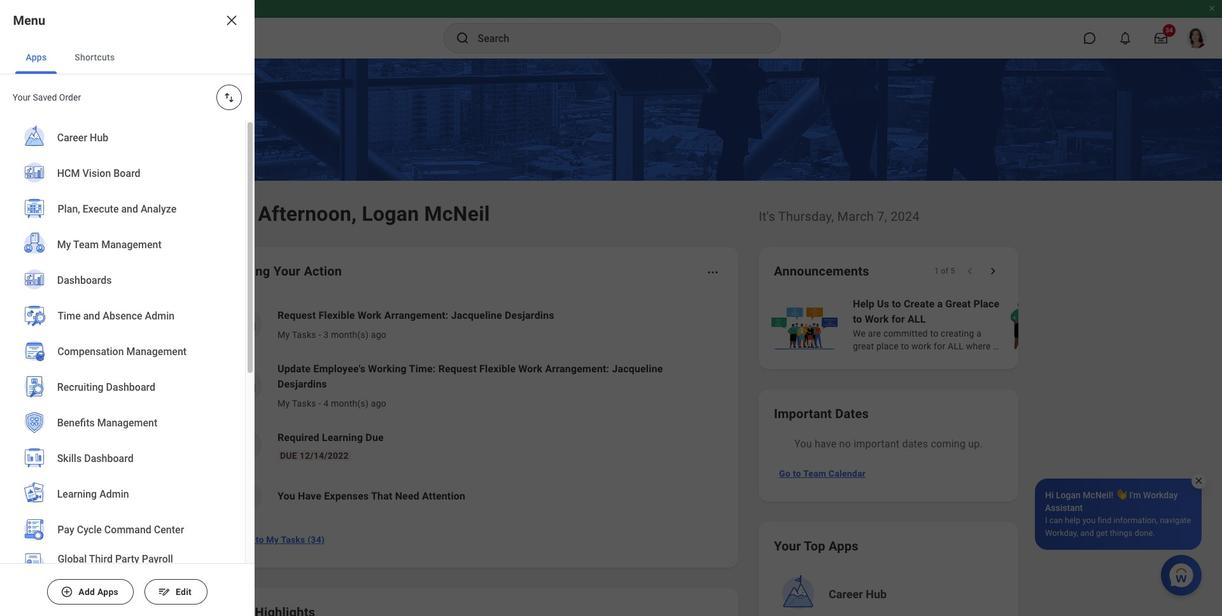 Task type: locate. For each thing, give the bounding box(es) containing it.
0 vertical spatial jacqueline
[[451, 309, 502, 322]]

it's
[[759, 209, 776, 224]]

you have expenses that need attention
[[278, 490, 466, 502]]

recruiting dashboard
[[57, 382, 156, 394]]

month(s) right 3
[[331, 330, 369, 340]]

dashboard inside recruiting dashboard link
[[106, 382, 156, 394]]

workday
[[1144, 490, 1178, 501]]

1 horizontal spatial a
[[977, 329, 982, 339]]

1 horizontal spatial for
[[934, 341, 946, 351]]

2 - from the top
[[319, 399, 321, 409]]

dashboards
[[57, 275, 112, 287]]

0 horizontal spatial desjardins
[[278, 378, 327, 390]]

assistant
[[1046, 503, 1083, 513]]

month(s)
[[331, 330, 369, 340], [331, 399, 369, 409]]

0 vertical spatial management
[[102, 239, 162, 251]]

career hub inside button
[[829, 588, 887, 601]]

i'm
[[1130, 490, 1141, 501]]

of
[[941, 267, 949, 276]]

to left calendar
[[793, 469, 801, 479]]

0 vertical spatial -
[[319, 330, 321, 340]]

career inside global navigation dialog
[[57, 132, 87, 144]]

dashboard for recruiting dashboard
[[106, 382, 156, 394]]

arrangement:
[[384, 309, 449, 322], [545, 363, 610, 375]]

committed
[[884, 329, 928, 339]]

career
[[57, 132, 87, 144], [829, 588, 863, 601]]

my down plan,
[[57, 239, 71, 251]]

my team management
[[57, 239, 162, 251]]

2 horizontal spatial and
[[1081, 529, 1094, 538]]

1 horizontal spatial logan
[[1056, 490, 1081, 501]]

due down required
[[280, 451, 297, 461]]

you have expenses that need attention button
[[219, 471, 723, 522]]

and down you
[[1081, 529, 1094, 538]]

1 horizontal spatial desjardins
[[505, 309, 554, 322]]

0 horizontal spatial work
[[358, 309, 382, 322]]

0 horizontal spatial apps
[[25, 52, 46, 62]]

pay
[[57, 524, 74, 536]]

2 vertical spatial management
[[97, 417, 158, 429]]

for right work
[[934, 341, 946, 351]]

list containing career hub
[[0, 120, 245, 616]]

profile logan mcneil element
[[1179, 24, 1215, 52]]

learning inside awaiting your action list
[[322, 432, 363, 444]]

1 horizontal spatial go
[[779, 469, 791, 479]]

1 vertical spatial career hub
[[829, 588, 887, 601]]

apps
[[25, 52, 46, 62], [829, 539, 859, 554], [97, 587, 118, 597]]

your inside global navigation dialog
[[13, 92, 31, 103]]

and
[[121, 203, 138, 215], [83, 310, 100, 322], [1081, 529, 1094, 538]]

1 month(s) from the top
[[331, 330, 369, 340]]

good
[[204, 202, 253, 226]]

absence
[[102, 310, 142, 322]]

tasks for 3
[[292, 330, 316, 340]]

1 vertical spatial arrangement:
[[545, 363, 610, 375]]

a left great
[[938, 298, 943, 310]]

career inside button
[[829, 588, 863, 601]]

0 vertical spatial logan
[[362, 202, 419, 226]]

career hub down your top apps
[[829, 588, 887, 601]]

execute
[[82, 203, 118, 215]]

center
[[154, 524, 184, 536]]

4
[[324, 399, 329, 409]]

you left have
[[278, 490, 295, 502]]

1 vertical spatial flexible
[[480, 363, 516, 375]]

plan, execute and analyze link
[[15, 192, 230, 229]]

month(s) right 4
[[331, 399, 369, 409]]

2 horizontal spatial apps
[[829, 539, 859, 554]]

0 horizontal spatial hub
[[90, 132, 109, 144]]

0 vertical spatial you
[[795, 438, 812, 450]]

mcneil!
[[1083, 490, 1114, 501]]

all down create
[[908, 313, 926, 325]]

0 vertical spatial dashboard
[[106, 382, 156, 394]]

go left calendar
[[779, 469, 791, 479]]

admin down the 'skills dashboard' link
[[100, 489, 129, 501]]

apps right top
[[829, 539, 859, 554]]

0 vertical spatial learning
[[322, 432, 363, 444]]

1 horizontal spatial team
[[804, 469, 827, 479]]

learning up 12/14/2022
[[322, 432, 363, 444]]

career hub button
[[776, 572, 1005, 616]]

you left 'have'
[[795, 438, 812, 450]]

team
[[73, 239, 99, 251], [804, 469, 827, 479]]

dashboard down benefits management
[[84, 453, 134, 465]]

analyze
[[140, 203, 176, 215]]

2 month(s) from the top
[[331, 399, 369, 409]]

1 vertical spatial request
[[439, 363, 477, 375]]

career hub up vision
[[57, 132, 109, 144]]

skills dashboard
[[57, 453, 134, 465]]

1 vertical spatial a
[[977, 329, 982, 339]]

request
[[278, 309, 316, 322], [439, 363, 477, 375]]

0 horizontal spatial logan
[[362, 202, 419, 226]]

to down committed
[[901, 341, 910, 351]]

banner
[[0, 0, 1223, 59]]

0 vertical spatial request
[[278, 309, 316, 322]]

admin right the absence
[[145, 310, 174, 322]]

a up where
[[977, 329, 982, 339]]

0 horizontal spatial learning
[[57, 489, 97, 501]]

team inside button
[[804, 469, 827, 479]]

global third party payroll link
[[15, 548, 230, 585]]

team down 'have'
[[804, 469, 827, 479]]

time
[[57, 310, 80, 322]]

calendar
[[829, 469, 866, 479]]

0 vertical spatial team
[[73, 239, 99, 251]]

my left "(34)"
[[266, 535, 279, 545]]

month(s) for 4
[[331, 399, 369, 409]]

0 vertical spatial x image
[[224, 13, 239, 28]]

2 ago from the top
[[371, 399, 386, 409]]

x image
[[224, 13, 239, 28], [1195, 476, 1204, 486]]

1 vertical spatial month(s)
[[331, 399, 369, 409]]

your left top
[[774, 539, 801, 554]]

my for my team management
[[57, 239, 71, 251]]

request right "time:"
[[439, 363, 477, 375]]

1 vertical spatial ago
[[371, 399, 386, 409]]

0 vertical spatial your
[[13, 92, 31, 103]]

plan,
[[57, 203, 80, 215]]

vision
[[83, 168, 111, 180]]

ago
[[371, 330, 386, 340], [371, 399, 386, 409]]

desjardins
[[505, 309, 554, 322], [278, 378, 327, 390]]

top
[[804, 539, 826, 554]]

tasks left 4
[[292, 399, 316, 409]]

0 horizontal spatial you
[[278, 490, 295, 502]]

management down recruiting dashboard link
[[97, 417, 158, 429]]

0 horizontal spatial team
[[73, 239, 99, 251]]

plus circle image
[[61, 586, 73, 599]]

request up my tasks - 3 month(s) ago
[[278, 309, 316, 322]]

0 horizontal spatial for
[[892, 313, 905, 325]]

you inside "button"
[[278, 490, 295, 502]]

learning down skills
[[57, 489, 97, 501]]

1 vertical spatial desjardins
[[278, 378, 327, 390]]

management down plan, execute and analyze 'link'
[[102, 239, 162, 251]]

sort image
[[223, 91, 236, 104]]

1 vertical spatial dashboard
[[84, 453, 134, 465]]

you for you have expenses that need attention
[[278, 490, 295, 502]]

edit
[[176, 587, 192, 597]]

and right time
[[83, 310, 100, 322]]

0 horizontal spatial jacqueline
[[451, 309, 502, 322]]

1 vertical spatial your
[[274, 264, 301, 279]]

1 vertical spatial -
[[319, 399, 321, 409]]

list
[[0, 120, 245, 616]]

inbox large image
[[1155, 32, 1168, 45]]

1 vertical spatial team
[[804, 469, 827, 479]]

ago down working on the bottom
[[371, 399, 386, 409]]

1 vertical spatial go
[[242, 535, 253, 545]]

apps inside "apps" button
[[25, 52, 46, 62]]

due down my tasks - 4 month(s) ago
[[366, 432, 384, 444]]

1 horizontal spatial flexible
[[480, 363, 516, 375]]

career hub inside global navigation dialog
[[57, 132, 109, 144]]

0 horizontal spatial career
[[57, 132, 87, 144]]

global navigation dialog
[[0, 0, 255, 616]]

1 vertical spatial logan
[[1056, 490, 1081, 501]]

0 vertical spatial arrangement:
[[384, 309, 449, 322]]

jacqueline
[[451, 309, 502, 322], [612, 363, 663, 375]]

apps down menu
[[25, 52, 46, 62]]

to up we
[[853, 313, 863, 325]]

my inside button
[[266, 535, 279, 545]]

search image
[[455, 31, 470, 46]]

need
[[395, 490, 420, 502]]

0 horizontal spatial arrangement:
[[384, 309, 449, 322]]

dashboard inside the 'skills dashboard' link
[[84, 453, 134, 465]]

hcm
[[57, 168, 80, 180]]

logan inside hi logan mcneil! 👋 i'm workday assistant i can help you find information, navigate workday, and get things done.
[[1056, 490, 1081, 501]]

benefits
[[57, 417, 95, 429]]

1 - from the top
[[319, 330, 321, 340]]

0 vertical spatial flexible
[[319, 309, 355, 322]]

where
[[966, 341, 991, 351]]

good afternoon, logan mcneil
[[204, 202, 490, 226]]

logan
[[362, 202, 419, 226], [1056, 490, 1081, 501]]

0 vertical spatial tasks
[[292, 330, 316, 340]]

0 horizontal spatial go
[[242, 535, 253, 545]]

1 horizontal spatial apps
[[97, 587, 118, 597]]

your left saved
[[13, 92, 31, 103]]

ago up working on the bottom
[[371, 330, 386, 340]]

1 horizontal spatial jacqueline
[[612, 363, 663, 375]]

1 horizontal spatial career
[[829, 588, 863, 601]]

career up hcm
[[57, 132, 87, 144]]

0 horizontal spatial career hub
[[57, 132, 109, 144]]

x image inside global navigation dialog
[[224, 13, 239, 28]]

2 vertical spatial your
[[774, 539, 801, 554]]

1 horizontal spatial request
[[439, 363, 477, 375]]

- for 3
[[319, 330, 321, 340]]

my down "update"
[[278, 399, 290, 409]]

0 vertical spatial month(s)
[[331, 330, 369, 340]]

0 vertical spatial and
[[121, 203, 138, 215]]

0 vertical spatial hub
[[90, 132, 109, 144]]

dates
[[836, 406, 869, 422]]

1 vertical spatial management
[[126, 346, 187, 358]]

ago for my tasks - 4 month(s) ago
[[371, 399, 386, 409]]

chevron left small image
[[964, 265, 977, 278]]

my
[[57, 239, 71, 251], [278, 330, 290, 340], [278, 399, 290, 409], [266, 535, 279, 545]]

expenses
[[324, 490, 369, 502]]

go down dashboard expenses icon
[[242, 535, 253, 545]]

5
[[951, 267, 955, 276]]

for up committed
[[892, 313, 905, 325]]

to right us
[[892, 298, 902, 310]]

1 vertical spatial you
[[278, 490, 295, 502]]

team inside global navigation dialog
[[73, 239, 99, 251]]

help us to create a great place to work for all we are committed to creating a great place to work for all where …
[[853, 298, 1000, 351]]

jacqueline inside update employee's working time: request flexible work arrangement: jacqueline desjardins
[[612, 363, 663, 375]]

work
[[912, 341, 932, 351]]

go for go to team calendar
[[779, 469, 791, 479]]

1 vertical spatial and
[[83, 310, 100, 322]]

0 vertical spatial ago
[[371, 330, 386, 340]]

1 horizontal spatial career hub
[[829, 588, 887, 601]]

dashboards link
[[15, 263, 230, 300]]

global
[[57, 553, 87, 565]]

apps right add
[[97, 587, 118, 597]]

0 horizontal spatial a
[[938, 298, 943, 310]]

1 of 5
[[935, 267, 955, 276]]

1 vertical spatial admin
[[100, 489, 129, 501]]

my up "update"
[[278, 330, 290, 340]]

information,
[[1114, 516, 1158, 525]]

- for 4
[[319, 399, 321, 409]]

pay cycle command center link
[[15, 513, 230, 550]]

board
[[114, 168, 141, 180]]

add
[[78, 587, 95, 597]]

career down your top apps
[[829, 588, 863, 601]]

month(s) for 3
[[331, 330, 369, 340]]

1 horizontal spatial all
[[948, 341, 964, 351]]

my inside global navigation dialog
[[57, 239, 71, 251]]

and inside plan, execute and analyze 'link'
[[121, 203, 138, 215]]

1 horizontal spatial and
[[121, 203, 138, 215]]

tasks left 3
[[292, 330, 316, 340]]

0 horizontal spatial due
[[280, 451, 297, 461]]

find
[[1098, 516, 1112, 525]]

2 vertical spatial and
[[1081, 529, 1094, 538]]

2 vertical spatial tasks
[[281, 535, 305, 545]]

team up dashboards
[[73, 239, 99, 251]]

desjardins inside update employee's working time: request flexible work arrangement: jacqueline desjardins
[[278, 378, 327, 390]]

1 ago from the top
[[371, 330, 386, 340]]

1 horizontal spatial hub
[[866, 588, 887, 601]]

0 vertical spatial go
[[779, 469, 791, 479]]

and left the analyze
[[121, 203, 138, 215]]

announcements
[[774, 264, 870, 279]]

and inside hi logan mcneil! 👋 i'm workday assistant i can help you find information, navigate workday, and get things done.
[[1081, 529, 1094, 538]]

action
[[304, 264, 342, 279]]

2 horizontal spatial work
[[865, 313, 889, 325]]

ago for my tasks - 3 month(s) ago
[[371, 330, 386, 340]]

go to team calendar
[[779, 469, 866, 479]]

2024
[[891, 209, 920, 224]]

flexible
[[319, 309, 355, 322], [480, 363, 516, 375]]

my for my tasks - 3 month(s) ago
[[278, 330, 290, 340]]

- left 4
[[319, 399, 321, 409]]

work
[[358, 309, 382, 322], [865, 313, 889, 325], [519, 363, 543, 375]]

0 horizontal spatial flexible
[[319, 309, 355, 322]]

1 vertical spatial learning
[[57, 489, 97, 501]]

2 vertical spatial apps
[[97, 587, 118, 597]]

dashboard down compensation management link
[[106, 382, 156, 394]]

your left the action
[[274, 264, 301, 279]]

1 vertical spatial apps
[[829, 539, 859, 554]]

1 vertical spatial hub
[[866, 588, 887, 601]]

1 horizontal spatial x image
[[1195, 476, 1204, 486]]

👋
[[1116, 490, 1128, 501]]

list inside global navigation dialog
[[0, 120, 245, 616]]

all
[[908, 313, 926, 325], [948, 341, 964, 351]]

all down creating in the right bottom of the page
[[948, 341, 964, 351]]

tab list
[[0, 41, 255, 75]]

third
[[89, 553, 112, 565]]

to
[[892, 298, 902, 310], [853, 313, 863, 325], [931, 329, 939, 339], [901, 341, 910, 351], [793, 469, 801, 479], [256, 535, 264, 545]]

1 vertical spatial career
[[829, 588, 863, 601]]

1 horizontal spatial learning
[[322, 432, 363, 444]]

0 vertical spatial due
[[366, 432, 384, 444]]

great
[[853, 341, 874, 351]]

management down time and absence admin link
[[126, 346, 187, 358]]

1 horizontal spatial admin
[[145, 310, 174, 322]]

time and absence admin link
[[15, 299, 230, 336]]

dashboard for skills dashboard
[[84, 453, 134, 465]]

- left 3
[[319, 330, 321, 340]]

work inside update employee's working time: request flexible work arrangement: jacqueline desjardins
[[519, 363, 543, 375]]

0 vertical spatial apps
[[25, 52, 46, 62]]

0 horizontal spatial your
[[13, 92, 31, 103]]

help
[[1065, 516, 1081, 525]]

to down dashboard expenses icon
[[256, 535, 264, 545]]

0 horizontal spatial and
[[83, 310, 100, 322]]

0 vertical spatial career hub
[[57, 132, 109, 144]]

to up work
[[931, 329, 939, 339]]

inbox image
[[238, 376, 257, 395]]

0 vertical spatial all
[[908, 313, 926, 325]]

tasks left "(34)"
[[281, 535, 305, 545]]

we
[[853, 329, 866, 339]]

0 vertical spatial career
[[57, 132, 87, 144]]

0 vertical spatial a
[[938, 298, 943, 310]]



Task type: describe. For each thing, give the bounding box(es) containing it.
1 vertical spatial all
[[948, 341, 964, 351]]

request flexible work arrangement: jacqueline desjardins
[[278, 309, 554, 322]]

tasks for 4
[[292, 399, 316, 409]]

compensation management
[[57, 346, 187, 358]]

us
[[877, 298, 890, 310]]

good afternoon, logan mcneil main content
[[0, 59, 1223, 616]]

your for your top apps
[[774, 539, 801, 554]]

payroll
[[142, 553, 173, 565]]

learning admin
[[57, 489, 129, 501]]

announcements list
[[769, 295, 1223, 354]]

apps inside good afternoon, logan mcneil main content
[[829, 539, 859, 554]]

shortcuts button
[[64, 41, 125, 74]]

my tasks - 4 month(s) ago
[[278, 399, 386, 409]]

0 vertical spatial admin
[[145, 310, 174, 322]]

hub inside global navigation dialog
[[90, 132, 109, 144]]

required
[[278, 432, 319, 444]]

menu
[[13, 13, 45, 28]]

go to my tasks (34) button
[[219, 527, 332, 553]]

create
[[904, 298, 935, 310]]

workday,
[[1046, 529, 1079, 538]]

and inside time and absence admin link
[[83, 310, 100, 322]]

1 vertical spatial for
[[934, 341, 946, 351]]

book open image
[[238, 436, 257, 455]]

7,
[[878, 209, 888, 224]]

1 vertical spatial x image
[[1195, 476, 1204, 486]]

0 vertical spatial desjardins
[[505, 309, 554, 322]]

help
[[853, 298, 875, 310]]

hcm vision board link
[[15, 156, 230, 193]]

apps button
[[15, 41, 57, 74]]

your top apps
[[774, 539, 859, 554]]

global third party payroll
[[57, 553, 173, 565]]

text edit image
[[158, 586, 171, 599]]

awaiting your action
[[219, 264, 342, 279]]

saved
[[33, 92, 57, 103]]

your for your saved order
[[13, 92, 31, 103]]

cycle
[[77, 524, 102, 536]]

order
[[59, 92, 81, 103]]

1 vertical spatial due
[[280, 451, 297, 461]]

working
[[368, 363, 407, 375]]

tasks inside button
[[281, 535, 305, 545]]

1
[[935, 267, 939, 276]]

get
[[1096, 529, 1108, 538]]

arrangement: inside update employee's working time: request flexible work arrangement: jacqueline desjardins
[[545, 363, 610, 375]]

skills
[[57, 453, 82, 465]]

party
[[115, 553, 139, 565]]

skills dashboard link
[[15, 441, 230, 478]]

command
[[104, 524, 151, 536]]

add apps button
[[47, 579, 134, 605]]

chevron right small image
[[987, 265, 1000, 278]]

awaiting your action list
[[219, 298, 723, 522]]

employee's
[[313, 363, 366, 375]]

have
[[298, 490, 322, 502]]

required learning due
[[278, 432, 384, 444]]

0 horizontal spatial admin
[[100, 489, 129, 501]]

it's thursday, march 7, 2024
[[759, 209, 920, 224]]

management for compensation management
[[126, 346, 187, 358]]

awaiting
[[219, 264, 270, 279]]

place
[[877, 341, 899, 351]]

creating
[[941, 329, 975, 339]]

recruiting dashboard link
[[15, 370, 230, 407]]

place
[[974, 298, 1000, 310]]

1 of 5 status
[[935, 266, 955, 276]]

0 vertical spatial for
[[892, 313, 905, 325]]

hi logan mcneil! 👋 i'm workday assistant i can help you find information, navigate workday, and get things done.
[[1046, 490, 1192, 538]]

are
[[868, 329, 881, 339]]

hub inside button
[[866, 588, 887, 601]]

tab list containing apps
[[0, 41, 255, 75]]

1 horizontal spatial your
[[274, 264, 301, 279]]

dates
[[903, 438, 929, 450]]

time and absence admin
[[57, 310, 174, 322]]

my team management link
[[15, 227, 230, 264]]

request inside update employee's working time: request flexible work arrangement: jacqueline desjardins
[[439, 363, 477, 375]]

inbox image
[[238, 315, 257, 334]]

go for go to my tasks (34)
[[242, 535, 253, 545]]

compensation management link
[[15, 334, 230, 371]]

things
[[1110, 529, 1133, 538]]

you
[[1083, 516, 1096, 525]]

benefits management link
[[15, 406, 230, 443]]

mcneil
[[424, 202, 490, 226]]

can
[[1050, 516, 1063, 525]]

hcm vision board
[[57, 168, 141, 180]]

management for benefits management
[[97, 417, 158, 429]]

compensation
[[57, 346, 124, 358]]

3
[[324, 330, 329, 340]]

learning inside global navigation dialog
[[57, 489, 97, 501]]

…
[[994, 341, 1000, 351]]

afternoon,
[[258, 202, 357, 226]]

hi
[[1046, 490, 1054, 501]]

edit button
[[144, 579, 207, 605]]

0 horizontal spatial all
[[908, 313, 926, 325]]

my tasks - 3 month(s) ago
[[278, 330, 386, 340]]

1 horizontal spatial due
[[366, 432, 384, 444]]

done.
[[1135, 529, 1156, 538]]

that
[[371, 490, 393, 502]]

close environment banner image
[[1209, 4, 1216, 12]]

due 12/14/2022
[[280, 451, 349, 461]]

0 horizontal spatial request
[[278, 309, 316, 322]]

(34)
[[308, 535, 325, 545]]

no
[[840, 438, 851, 450]]

add apps
[[78, 587, 118, 597]]

have
[[815, 438, 837, 450]]

my for my tasks - 4 month(s) ago
[[278, 399, 290, 409]]

flexible inside update employee's working time: request flexible work arrangement: jacqueline desjardins
[[480, 363, 516, 375]]

march
[[838, 209, 874, 224]]

benefits management
[[57, 417, 158, 429]]

logan inside main content
[[362, 202, 419, 226]]

apps inside add apps button
[[97, 587, 118, 597]]

attention
[[422, 490, 466, 502]]

you for you have no important dates coming up.
[[795, 438, 812, 450]]

recruiting
[[57, 382, 104, 394]]

up.
[[969, 438, 983, 450]]

important
[[774, 406, 832, 422]]

dashboard expenses image
[[238, 487, 257, 506]]

work inside help us to create a great place to work for all we are committed to creating a great place to work for all where …
[[865, 313, 889, 325]]

important
[[854, 438, 900, 450]]

time:
[[409, 363, 436, 375]]

notifications large image
[[1119, 32, 1132, 45]]



Task type: vqa. For each thing, say whether or not it's contained in the screenshot.
the 46135-
no



